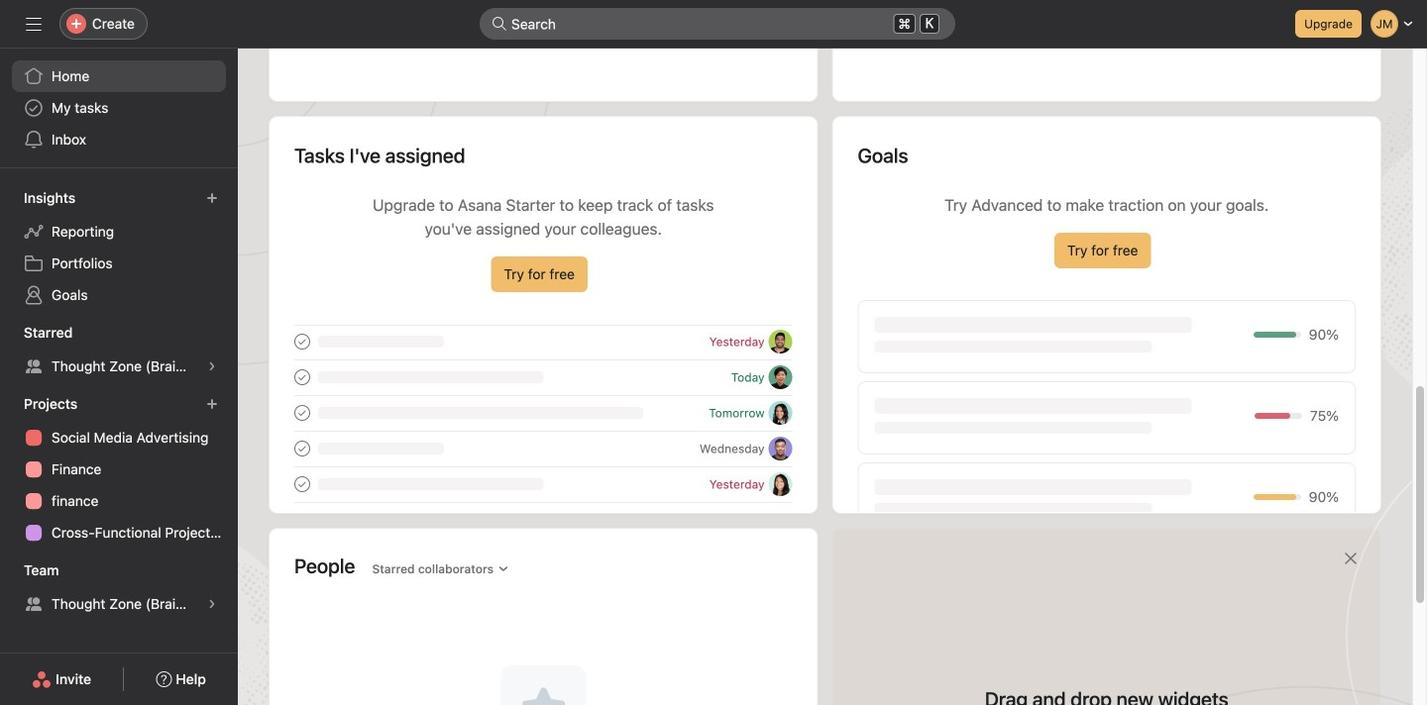 Task type: describe. For each thing, give the bounding box(es) containing it.
see details, thought zone (brainstorm space) image for teams 'element'
[[206, 599, 218, 611]]

projects element
[[0, 387, 238, 553]]

see details, thought zone (brainstorm space) image for starred element
[[206, 361, 218, 373]]

new project or portfolio image
[[206, 399, 218, 411]]

Search tasks, projects, and more text field
[[480, 8, 956, 40]]

dismiss image
[[1344, 551, 1359, 567]]

new insights image
[[206, 192, 218, 204]]



Task type: locate. For each thing, give the bounding box(es) containing it.
starred element
[[0, 315, 238, 387]]

hide sidebar image
[[26, 16, 42, 32]]

0 vertical spatial see details, thought zone (brainstorm space) image
[[206, 361, 218, 373]]

see details, thought zone (brainstorm space) image inside teams 'element'
[[206, 599, 218, 611]]

1 see details, thought zone (brainstorm space) image from the top
[[206, 361, 218, 373]]

1 vertical spatial see details, thought zone (brainstorm space) image
[[206, 599, 218, 611]]

None field
[[480, 8, 956, 40]]

prominent image
[[492, 16, 508, 32]]

teams element
[[0, 553, 238, 625]]

see details, thought zone (brainstorm space) image inside starred element
[[206, 361, 218, 373]]

global element
[[0, 49, 238, 168]]

see details, thought zone (brainstorm space) image
[[206, 361, 218, 373], [206, 599, 218, 611]]

2 see details, thought zone (brainstorm space) image from the top
[[206, 599, 218, 611]]

insights element
[[0, 180, 238, 315]]



Task type: vqa. For each thing, say whether or not it's contained in the screenshot.
Projects Element
yes



